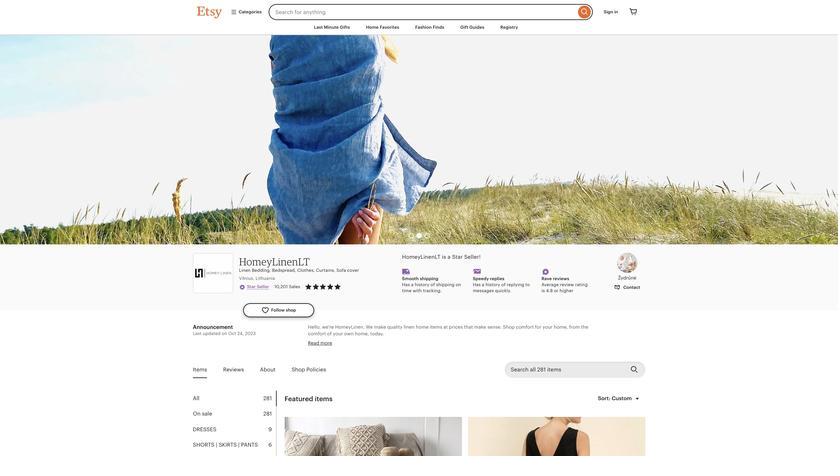 Task type: describe. For each thing, give the bounding box(es) containing it.
0 horizontal spatial your
[[333, 331, 343, 337]]

reviews
[[553, 276, 570, 281]]

our
[[308, 377, 317, 383]]

linen inside hello, we're homeylinen. we make quality linen home items at prices that make sense. shop comfort for your home, from the comfort of your own home, today.
[[404, 325, 415, 330]]

last minute gifts link
[[309, 21, 355, 34]]

| left skirts
[[216, 442, 217, 449]]

2 vertical spatial to
[[354, 377, 359, 383]]

- down curtains
[[341, 410, 343, 416]]

table
[[308, 410, 322, 416]]

1 vertical spatial to
[[365, 371, 370, 376]]

1 vertical spatial items
[[315, 396, 333, 403]]

2023
[[245, 332, 256, 337]]

sort: custom button
[[594, 391, 646, 407]]

sense.
[[488, 325, 502, 330]]

read more
[[308, 341, 332, 346]]

have
[[322, 450, 333, 455]]

follow shop
[[271, 308, 296, 313]]

skirts
[[219, 442, 237, 449]]

sheets
[[495, 397, 510, 402]]

warmly
[[326, 371, 342, 376]]

last minute gifts
[[314, 25, 350, 30]]

luxury
[[386, 397, 400, 402]]

covers.
[[547, 397, 563, 402]]

you
[[313, 450, 321, 455]]

read more link
[[308, 341, 332, 346]]

elegant long linen dress. long linen dress with big side pockets. linen v-neck dress. comfortable dress. loose linen dress in many colors. image
[[468, 417, 646, 457]]

high
[[308, 345, 319, 350]]

gift
[[461, 25, 469, 30]]

curtains.
[[395, 404, 415, 409]]

Search for anything text field
[[269, 4, 577, 20]]

star_seller image
[[239, 285, 245, 291]]

last inside menu bar
[[314, 25, 323, 30]]

light
[[371, 404, 382, 409]]

hello,
[[308, 325, 321, 330]]

we inside hello, we're homeylinen. we make quality linen home items at prices that make sense. shop comfort for your home, from the comfort of your own home, today.
[[366, 325, 373, 330]]

linen left the "duvet"
[[521, 397, 532, 402]]

only
[[380, 377, 390, 383]]

0 horizontal spatial comfort
[[308, 331, 326, 337]]

napkins
[[459, 410, 477, 416]]

bedspread,
[[272, 268, 296, 273]]

clothes,
[[298, 268, 315, 273]]

oct
[[229, 332, 236, 337]]

1 horizontal spatial comfort
[[516, 325, 534, 330]]

reviews link
[[223, 363, 244, 378]]

about link
[[260, 363, 276, 378]]

| 10,201 sales |
[[271, 285, 304, 290]]

characterized
[[471, 377, 502, 383]]

gifts
[[340, 25, 350, 30]]

quality inside you are warmly welcome to visit homeylinen shop where everything is made with a passion, care and good emotions. our responsibility is to produce only high quality linen products that are characterized by durability, charm and coziness.
[[402, 377, 417, 383]]

sale
[[202, 411, 212, 418]]

bedding,
[[252, 268, 271, 273]]

homeylinenlt linen bedding, bedspread, clothes, curtains, sofa cover
[[239, 256, 359, 273]]

has for has a history of shipping on time with tracking.
[[402, 283, 410, 288]]

and down emotions.
[[549, 377, 557, 383]]

of inside hello, we're homeylinen. we make quality linen home items at prices that make sense. shop comfort for your home, from the comfort of your own home, today.
[[327, 331, 332, 337]]

- left always
[[458, 450, 460, 455]]

you are warmly welcome to visit homeylinen shop where everything is made with a passion, care and good emotions. our responsibility is to produce only high quality linen products that are characterized by durability, charm and coziness.
[[308, 371, 579, 383]]

24,
[[238, 332, 244, 337]]

quality inside hello, we're homeylinen. we make quality linen home items at prices that make sense. shop comfort for your home, from the comfort of your own home, today.
[[388, 325, 403, 330]]

homeylinenlt for bedding,
[[239, 256, 310, 268]]

has for has a history of replying to messages quickly.
[[473, 283, 481, 288]]

2 vertical spatial that
[[380, 436, 389, 442]]

| right seller
[[271, 285, 273, 290]]

creates
[[565, 410, 582, 416]]

0 horizontal spatial we
[[308, 436, 315, 442]]

rave
[[542, 276, 552, 281]]

home favorites link
[[361, 21, 405, 34]]

table
[[488, 410, 499, 416]]

1 linen from the top
[[308, 397, 322, 402]]

1 vertical spatial shipping
[[437, 283, 455, 288]]

with inside smooth shipping has a history of shipping on time with tracking.
[[413, 289, 422, 294]]

bedding,
[[413, 397, 433, 402]]

of for replying
[[502, 283, 506, 288]]

registry
[[501, 25, 519, 30]]

žydrūnė image
[[618, 253, 638, 273]]

rave reviews average review rating is 4.8 or higher
[[542, 276, 588, 294]]

sections tab list
[[193, 391, 277, 457]]

tab containing on sale
[[193, 407, 276, 422]]

1 natural from the left
[[338, 436, 354, 442]]

281 for all
[[264, 396, 272, 402]]

runners.
[[500, 410, 519, 416]]

tab containing shorts | skirts | pants
[[193, 438, 276, 454]]

on inside 'announcement last updated on oct 24, 2023'
[[222, 332, 227, 337]]

stories
[[419, 450, 434, 455]]

photos
[[441, 450, 457, 455]]

special
[[308, 417, 324, 422]]

shop policies
[[292, 367, 326, 373]]

coziness. inside linen bedding - soft, natural and luxury linen bedding, includes linen pillowcases, sheets and linen duvet covers. linen curtains -  pure and light linen curtains. perfect for modern or rustic style home! table linens - handcrafted with a passion: linen tablecloths, linen napkins and table runners. modern, stylish and creates a special coziness. bath linens - charming linen bath, hand, face or guest towels.
[[325, 417, 346, 422]]

seller!
[[465, 254, 481, 261]]

1 vertical spatial linen
[[337, 345, 350, 350]]

linen down luxury
[[383, 404, 394, 409]]

| inside the | 10,201 sales |
[[303, 285, 304, 290]]

sales
[[289, 285, 301, 290]]

linen up curtains.
[[401, 397, 412, 402]]

contact
[[623, 285, 641, 290]]

suggestions,
[[389, 450, 418, 455]]

tab containing dresses
[[193, 422, 276, 438]]

on inside smooth shipping has a history of shipping on time with tracking.
[[456, 283, 462, 288]]

home favorites
[[366, 25, 400, 30]]

on sale image
[[285, 417, 462, 457]]

2 make from the left
[[475, 325, 487, 330]]

0 vertical spatial shop
[[286, 308, 296, 313]]

1 vertical spatial linens
[[321, 423, 338, 429]]

from
[[570, 325, 580, 330]]

linen inside homeylinenlt linen bedding, bedspread, clothes, curtains, sofa cover
[[239, 268, 251, 273]]

tab containing all
[[193, 391, 276, 407]]

modern,
[[520, 410, 539, 416]]

shop policies link
[[292, 363, 326, 378]]

materials!
[[441, 436, 463, 442]]

shorts | skirts | pants
[[193, 442, 258, 449]]

at
[[444, 325, 448, 330]]

orders
[[438, 345, 453, 350]]

more
[[321, 341, 332, 346]]

world
[[356, 436, 369, 442]]

dresses
[[193, 427, 217, 433]]

charming
[[342, 423, 364, 429]]

quickly.
[[496, 289, 512, 294]]

linen down modern
[[447, 410, 458, 416]]

0 vertical spatial your
[[543, 325, 553, 330]]

- left charming
[[339, 423, 341, 429]]

linen inside you are warmly welcome to visit homeylinen shop where everything is made with a passion, care and good emotions. our responsibility is to produce only high quality linen products that are characterized by durability, charm and coziness.
[[419, 377, 430, 383]]

0 vertical spatial shipping
[[420, 276, 439, 281]]

linen left bath,
[[365, 423, 376, 429]]

for inside hello, we're homeylinen. we make quality linen home items at prices that make sense. shop comfort for your home, from the comfort of your own home, today.
[[536, 325, 542, 330]]

items inside hello, we're homeylinen. we make quality linen home items at prices that make sense. shop comfort for your home, from the comfort of your own home, today.
[[430, 325, 443, 330]]

natural
[[359, 397, 375, 402]]

value
[[316, 436, 328, 442]]

4.8
[[547, 289, 553, 294]]

1 make from the left
[[374, 325, 386, 330]]

european
[[370, 345, 392, 350]]

style
[[479, 404, 490, 409]]

responsibility
[[318, 377, 348, 383]]

10,201
[[275, 285, 288, 290]]

curtains,
[[316, 268, 336, 273]]

on sale
[[193, 411, 212, 418]]

cover
[[348, 268, 359, 273]]

vilnius, lithuania
[[239, 276, 275, 281]]

duvet
[[533, 397, 546, 402]]



Task type: locate. For each thing, give the bounding box(es) containing it.
has inside smooth shipping has a history of shipping on time with tracking.
[[402, 283, 410, 288]]

with inside linen bedding - soft, natural and luxury linen bedding, includes linen pillowcases, sheets and linen duvet covers. linen curtains -  pure and light linen curtains. perfect for modern or rustic style home! table linens - handcrafted with a passion: linen tablecloths, linen napkins and table runners. modern, stylish and creates a special coziness. bath linens - charming linen bath, hand, face or guest towels.
[[373, 410, 382, 416]]

are right "you"
[[318, 371, 325, 376]]

home
[[416, 325, 429, 330]]

follow
[[271, 308, 285, 313]]

shop inside you are warmly welcome to visit homeylinen shop where everything is made with a passion, care and good emotions. our responsibility is to produce only high quality linen products that are characterized by durability, charm and coziness.
[[411, 371, 422, 376]]

all
[[193, 396, 200, 402]]

homeylinenlt is a star seller!
[[402, 254, 481, 261]]

smooth
[[402, 276, 419, 281]]

0 horizontal spatial make
[[374, 325, 386, 330]]

gift guides
[[461, 25, 485, 30]]

0 horizontal spatial with
[[373, 410, 382, 416]]

history up "tracking." at the bottom of page
[[415, 283, 430, 288]]

0 vertical spatial the
[[582, 325, 589, 330]]

1 horizontal spatial your
[[543, 325, 553, 330]]

0 horizontal spatial home,
[[355, 331, 369, 337]]

sign in
[[604, 9, 619, 14]]

and down style
[[478, 410, 486, 416]]

0 vertical spatial last
[[314, 25, 323, 30]]

2 horizontal spatial that
[[465, 325, 473, 330]]

menu bar
[[185, 20, 654, 35]]

0 horizontal spatial to
[[354, 377, 359, 383]]

to down the 'welcome'
[[354, 377, 359, 383]]

is left the seller!
[[442, 254, 447, 261]]

or up napkins
[[459, 404, 464, 409]]

categories button
[[226, 6, 267, 18]]

0 vertical spatial to
[[526, 283, 530, 288]]

of up "tracking." at the bottom of page
[[431, 283, 435, 288]]

0 vertical spatial linens
[[323, 410, 340, 416]]

natural down guest
[[423, 436, 439, 442]]

0 horizontal spatial for
[[433, 404, 439, 409]]

tablecloths,
[[419, 410, 446, 416]]

the inside hello, we're homeylinen. we make quality linen home items at prices that make sense. shop comfort for your home, from the comfort of your own home, today.
[[582, 325, 589, 330]]

bath
[[308, 423, 320, 429]]

2 horizontal spatial to
[[526, 283, 530, 288]]

bath,
[[377, 423, 389, 429]]

281 up 9
[[264, 411, 272, 418]]

0 horizontal spatial shop
[[292, 367, 305, 373]]

0 vertical spatial we
[[366, 325, 373, 330]]

1 horizontal spatial the
[[582, 325, 589, 330]]

hand,
[[390, 423, 402, 429]]

hello, we're homeylinen. we make quality linen home items at prices that make sense. shop comfort for your home, from the comfort of your own home, today.
[[308, 325, 589, 337]]

0 vertical spatial coziness.
[[558, 377, 579, 383]]

sofa
[[337, 268, 346, 273]]

1 horizontal spatial make
[[475, 325, 487, 330]]

shorts
[[193, 442, 215, 449]]

1 horizontal spatial last
[[314, 25, 323, 30]]

0 vertical spatial home,
[[554, 325, 568, 330]]

of inside smooth shipping has a history of shipping on time with tracking.
[[431, 283, 435, 288]]

time
[[402, 289, 412, 294]]

we're
[[322, 325, 334, 330]]

0 horizontal spatial that
[[380, 436, 389, 442]]

| right the sales
[[303, 285, 304, 290]]

pants
[[241, 442, 258, 449]]

1 horizontal spatial coziness.
[[558, 377, 579, 383]]

shop inside hello, we're homeylinen. we make quality linen home items at prices that make sense. shop comfort for your home, from the comfort of your own home, today.
[[503, 325, 515, 330]]

history for with
[[415, 283, 430, 288]]

to right replying
[[526, 283, 530, 288]]

with inside you are warmly welcome to visit homeylinen shop where everything is made with a passion, care and good emotions. our responsibility is to produce only high quality linen products that are characterized by durability, charm and coziness.
[[482, 371, 492, 376]]

passion:
[[387, 410, 406, 416]]

is left the why
[[390, 436, 393, 442]]

bedding
[[323, 397, 344, 402]]

1 horizontal spatial shop
[[411, 371, 422, 376]]

linens up the value
[[321, 423, 338, 429]]

items link
[[193, 363, 207, 378]]

has up the time
[[402, 283, 410, 288]]

1 vertical spatial coziness.
[[325, 417, 346, 422]]

a inside you are warmly welcome to visit homeylinen shop where everything is made with a passion, care and good emotions. our responsibility is to produce only high quality linen products that are characterized by durability, charm and coziness.
[[493, 371, 495, 376]]

review
[[561, 283, 575, 288]]

1 horizontal spatial for
[[536, 325, 542, 330]]

0 horizontal spatial the
[[330, 436, 337, 442]]

or right the 4.8 on the right bottom of page
[[555, 289, 559, 294]]

replying
[[507, 283, 525, 288]]

custom right sort:
[[612, 396, 632, 402]]

1 horizontal spatial linen
[[337, 345, 350, 350]]

smooth shipping has a history of shipping on time with tracking.
[[402, 276, 462, 294]]

1 vertical spatial are
[[462, 377, 469, 383]]

fashion
[[416, 25, 432, 30]]

history for quickly.
[[486, 283, 501, 288]]

0 horizontal spatial star
[[247, 285, 256, 290]]

items up curtains
[[315, 396, 333, 403]]

we
[[405, 436, 411, 442]]

0 horizontal spatial history
[[415, 283, 430, 288]]

and right the sheets
[[511, 397, 520, 402]]

menu bar containing last minute gifts
[[185, 20, 654, 35]]

sign in button
[[599, 6, 624, 18]]

0 horizontal spatial of
[[327, 331, 332, 337]]

is inside "rave reviews average review rating is 4.8 or higher"
[[542, 289, 545, 294]]

coziness. inside you are warmly welcome to visit homeylinen shop where everything is made with a passion, care and good emotions. our responsibility is to produce only high quality linen products that are characterized by durability, charm and coziness.
[[558, 377, 579, 383]]

1 vertical spatial home,
[[355, 331, 369, 337]]

natural up ideas, at the left of page
[[338, 436, 354, 442]]

last left updated at bottom
[[193, 332, 202, 337]]

curtains
[[323, 404, 346, 409]]

and right the stylish
[[555, 410, 564, 416]]

Search all 281 items text field
[[505, 362, 626, 378]]

rating
[[576, 283, 588, 288]]

1 horizontal spatial natural
[[423, 436, 439, 442]]

shop left "you"
[[292, 367, 305, 373]]

coziness. down curtains
[[325, 417, 346, 422]]

0 vertical spatial items
[[430, 325, 443, 330]]

has inside speedy replies has a history of replying to messages quickly.
[[473, 283, 481, 288]]

of down we're
[[327, 331, 332, 337]]

3 tab from the top
[[193, 422, 276, 438]]

1 vertical spatial shop
[[411, 371, 422, 376]]

1 vertical spatial the
[[330, 436, 337, 442]]

home!
[[491, 404, 505, 409]]

0 vertical spatial star
[[452, 254, 463, 261]]

coziness. down emotions.
[[558, 377, 579, 383]]

0 vertical spatial that
[[465, 325, 473, 330]]

ideas,
[[343, 450, 356, 455]]

visit
[[371, 371, 380, 376]]

of up quickly. at the right bottom
[[502, 283, 506, 288]]

a left passion:
[[384, 410, 386, 416]]

if
[[308, 450, 311, 455]]

a left the seller!
[[448, 254, 451, 261]]

1 vertical spatial 281
[[264, 411, 272, 418]]

2 281 from the top
[[264, 411, 272, 418]]

announcement
[[193, 325, 233, 331]]

home
[[366, 25, 379, 30]]

has down speedy
[[473, 283, 481, 288]]

is left the 4.8 on the right bottom of page
[[542, 289, 545, 294]]

2 history from the left
[[486, 283, 501, 288]]

- left soft,
[[345, 397, 347, 402]]

linen left home
[[404, 325, 415, 330]]

favorites
[[380, 25, 400, 30]]

to up 'produce'
[[365, 371, 370, 376]]

that down everything
[[452, 377, 461, 383]]

tracking.
[[423, 289, 442, 294]]

a inside speedy replies has a history of replying to messages quickly.
[[482, 283, 485, 288]]

None search field
[[269, 4, 593, 20]]

and up light
[[376, 397, 384, 402]]

0 horizontal spatial are
[[318, 371, 325, 376]]

registry link
[[496, 21, 524, 34]]

homeylinenlt up smooth
[[402, 254, 441, 261]]

linen up modern
[[455, 397, 466, 402]]

1 281 from the top
[[264, 396, 272, 402]]

we value the natural world and that is why we love natural materials!
[[308, 436, 463, 442]]

charm
[[533, 377, 547, 383]]

custom right linen.
[[419, 345, 437, 350]]

1 horizontal spatial we
[[366, 325, 373, 330]]

of inside speedy replies has a history of replying to messages quickly.
[[502, 283, 506, 288]]

today.
[[371, 331, 384, 337]]

with down light
[[373, 410, 382, 416]]

2 horizontal spatial of
[[502, 283, 506, 288]]

home, left the "from"
[[554, 325, 568, 330]]

passion,
[[497, 371, 515, 376]]

žydrūnė
[[619, 276, 637, 281]]

vilnius,
[[239, 276, 255, 281]]

1 horizontal spatial history
[[486, 283, 501, 288]]

0 vertical spatial linen
[[308, 397, 322, 402]]

1 horizontal spatial are
[[462, 377, 469, 383]]

shop right follow
[[286, 308, 296, 313]]

is down the 'welcome'
[[349, 377, 353, 383]]

on
[[456, 283, 462, 288], [222, 332, 227, 337]]

history inside speedy replies has a history of replying to messages quickly.
[[486, 283, 501, 288]]

2 linen from the top
[[308, 404, 322, 409]]

made
[[468, 371, 481, 376]]

you
[[308, 371, 317, 376]]

for inside linen bedding - soft, natural and luxury linen bedding, includes linen pillowcases, sheets and linen duvet covers. linen curtains -  pure and light linen curtains. perfect for modern or rustic style home! table linens - handcrafted with a passion: linen tablecloths, linen napkins and table runners. modern, stylish and creates a special coziness. bath linens - charming linen bath, hand, face or guest towels.
[[433, 404, 439, 409]]

2 tab from the top
[[193, 407, 276, 422]]

and down natural
[[362, 404, 370, 409]]

and right care
[[528, 371, 536, 376]]

a down smooth
[[412, 283, 414, 288]]

1 vertical spatial on
[[222, 332, 227, 337]]

0 vertical spatial linen
[[239, 268, 251, 273]]

good
[[537, 371, 549, 376]]

homeylinenlt up bedspread,
[[239, 256, 310, 268]]

with right the time
[[413, 289, 422, 294]]

items left at
[[430, 325, 443, 330]]

homeylinenlt inside homeylinenlt linen bedding, bedspread, clothes, curtains, sofa cover
[[239, 256, 310, 268]]

2 has from the left
[[473, 283, 481, 288]]

quality right high
[[402, 377, 417, 383]]

about
[[260, 367, 276, 373]]

last left the minute at the top of page
[[314, 25, 323, 30]]

with up characterized
[[482, 371, 492, 376]]

fashion finds link
[[411, 21, 450, 34]]

0 horizontal spatial has
[[402, 283, 410, 288]]

always
[[461, 450, 476, 455]]

1 tab from the top
[[193, 391, 276, 407]]

a right creates
[[583, 410, 586, 416]]

of for shipping
[[431, 283, 435, 288]]

that right prices
[[465, 325, 473, 330]]

1 has from the left
[[402, 283, 410, 288]]

the right the "from"
[[582, 325, 589, 330]]

linens down curtains
[[323, 410, 340, 416]]

0 horizontal spatial on
[[222, 332, 227, 337]]

0 vertical spatial comfort
[[516, 325, 534, 330]]

pure
[[350, 404, 361, 409]]

or right stories
[[435, 450, 440, 455]]

homeylinenlt for a
[[402, 254, 441, 261]]

0 horizontal spatial coziness.
[[325, 417, 346, 422]]

last
[[314, 25, 323, 30], [193, 332, 202, 337]]

tab
[[193, 391, 276, 407], [193, 407, 276, 422], [193, 422, 276, 438], [193, 438, 276, 454]]

welcome!
[[477, 450, 499, 455]]

1 history from the left
[[415, 283, 430, 288]]

banner
[[185, 0, 654, 20]]

0 vertical spatial on
[[456, 283, 462, 288]]

a up characterized
[[493, 371, 495, 376]]

a up "messages"
[[482, 283, 485, 288]]

banner containing categories
[[185, 0, 654, 20]]

1 horizontal spatial items
[[430, 325, 443, 330]]

we up today.
[[366, 325, 373, 330]]

custom
[[419, 345, 437, 350], [612, 396, 632, 402]]

rustic
[[465, 404, 478, 409]]

coziness.
[[558, 377, 579, 383], [325, 417, 346, 422]]

0 horizontal spatial last
[[193, 332, 202, 337]]

shop left where
[[411, 371, 422, 376]]

1 vertical spatial comfort
[[308, 331, 326, 337]]

and right 'world'
[[370, 436, 379, 442]]

make left sense.
[[475, 325, 487, 330]]

everything
[[438, 371, 462, 376]]

linen down curtains.
[[407, 410, 418, 416]]

includes
[[434, 397, 453, 402]]

or inside "rave reviews average review rating is 4.8 or higher"
[[555, 289, 559, 294]]

and
[[528, 371, 536, 376], [549, 377, 557, 383], [376, 397, 384, 402], [511, 397, 520, 402], [362, 404, 370, 409], [478, 410, 486, 416], [555, 410, 564, 416], [370, 436, 379, 442]]

1 vertical spatial custom
[[612, 396, 632, 402]]

sort: custom
[[598, 396, 632, 402]]

281 down about link
[[264, 396, 272, 402]]

0 vertical spatial quality
[[388, 325, 403, 330]]

prices
[[449, 325, 463, 330]]

1 horizontal spatial home,
[[554, 325, 568, 330]]

care
[[517, 371, 526, 376]]

are down made
[[462, 377, 469, 383]]

that inside hello, we're homeylinen. we make quality linen home items at prices that make sense. shop comfort for your home, from the comfort of your own home, today.
[[465, 325, 473, 330]]

1 vertical spatial with
[[482, 371, 492, 376]]

natural
[[338, 436, 354, 442], [423, 436, 439, 442]]

last inside 'announcement last updated on oct 24, 2023'
[[193, 332, 202, 337]]

reviews
[[223, 367, 244, 373]]

1 horizontal spatial homeylinenlt
[[402, 254, 441, 261]]

or right the "face"
[[415, 423, 419, 429]]

lithuania
[[256, 276, 275, 281]]

281 for on sale
[[264, 411, 272, 418]]

quality up pure
[[388, 325, 403, 330]]

1 vertical spatial we
[[308, 436, 315, 442]]

1 horizontal spatial shop
[[503, 325, 515, 330]]

1 horizontal spatial that
[[452, 377, 461, 383]]

history down replies
[[486, 283, 501, 288]]

0 vertical spatial 281
[[264, 396, 272, 402]]

is
[[442, 254, 447, 261], [542, 289, 545, 294], [463, 371, 467, 376], [349, 377, 353, 383], [390, 436, 393, 442]]

1 horizontal spatial custom
[[612, 396, 632, 402]]

1 vertical spatial for
[[433, 404, 439, 409]]

0 vertical spatial custom
[[419, 345, 437, 350]]

star seller button
[[239, 284, 269, 291]]

comfort right sense.
[[516, 325, 534, 330]]

we left the value
[[308, 436, 315, 442]]

linen up vilnius,
[[239, 268, 251, 273]]

1 vertical spatial shop
[[292, 367, 305, 373]]

that inside you are warmly welcome to visit homeylinen shop where everything is made with a passion, care and good emotions. our responsibility is to produce only high quality linen products that are characterized by durability, charm and coziness.
[[452, 377, 461, 383]]

updated
[[203, 332, 221, 337]]

linen down where
[[419, 377, 430, 383]]

1 horizontal spatial star
[[452, 254, 463, 261]]

shop right sense.
[[503, 325, 515, 330]]

star inside star seller button
[[247, 285, 256, 290]]

1 vertical spatial linen
[[308, 404, 322, 409]]

1 vertical spatial that
[[452, 377, 461, 383]]

gift guides link
[[456, 21, 490, 34]]

your left own
[[333, 331, 343, 337]]

0 horizontal spatial linen
[[239, 268, 251, 273]]

featured
[[285, 396, 313, 403]]

0 horizontal spatial homeylinenlt
[[239, 256, 310, 268]]

0 horizontal spatial natural
[[338, 436, 354, 442]]

home, right own
[[355, 331, 369, 337]]

where
[[423, 371, 437, 376]]

1 vertical spatial your
[[333, 331, 343, 337]]

the right the value
[[330, 436, 337, 442]]

star seller
[[247, 285, 269, 290]]

your left the "from"
[[543, 325, 553, 330]]

quality
[[320, 345, 336, 350]]

1 horizontal spatial of
[[431, 283, 435, 288]]

durability,
[[509, 377, 532, 383]]

group
[[407, 232, 431, 239]]

make up today.
[[374, 325, 386, 330]]

linen down own
[[337, 345, 350, 350]]

star left the seller!
[[452, 254, 463, 261]]

1 horizontal spatial with
[[413, 289, 422, 294]]

linen
[[239, 268, 251, 273], [337, 345, 350, 350]]

4 tab from the top
[[193, 438, 276, 454]]

custom inside dropdown button
[[612, 396, 632, 402]]

1 vertical spatial star
[[247, 285, 256, 290]]

comfort down hello,
[[308, 331, 326, 337]]

categories
[[239, 9, 262, 14]]

that down bath,
[[380, 436, 389, 442]]

products
[[431, 377, 451, 383]]

1 horizontal spatial has
[[473, 283, 481, 288]]

2 vertical spatial with
[[373, 410, 382, 416]]

a inside smooth shipping has a history of shipping on time with tracking.
[[412, 283, 414, 288]]

is left made
[[463, 371, 467, 376]]

2 natural from the left
[[423, 436, 439, 442]]

0 horizontal spatial custom
[[419, 345, 437, 350]]

in
[[615, 9, 619, 14]]

0 vertical spatial shop
[[503, 325, 515, 330]]

- left pure
[[347, 404, 349, 409]]

0 vertical spatial for
[[536, 325, 542, 330]]

own
[[345, 331, 354, 337]]

0 horizontal spatial items
[[315, 396, 333, 403]]

history inside smooth shipping has a history of shipping on time with tracking.
[[415, 283, 430, 288]]

star right star_seller icon
[[247, 285, 256, 290]]

0 vertical spatial are
[[318, 371, 325, 376]]

| left pants
[[238, 442, 240, 449]]

-
[[345, 397, 347, 402], [347, 404, 349, 409], [341, 410, 343, 416], [339, 423, 341, 429], [458, 450, 460, 455]]

|
[[271, 285, 273, 290], [303, 285, 304, 290], [216, 442, 217, 449], [238, 442, 240, 449]]

0 vertical spatial with
[[413, 289, 422, 294]]

to inside speedy replies has a history of replying to messages quickly.
[[526, 283, 530, 288]]

1 vertical spatial last
[[193, 332, 202, 337]]



Task type: vqa. For each thing, say whether or not it's contained in the screenshot.
ski to the left
no



